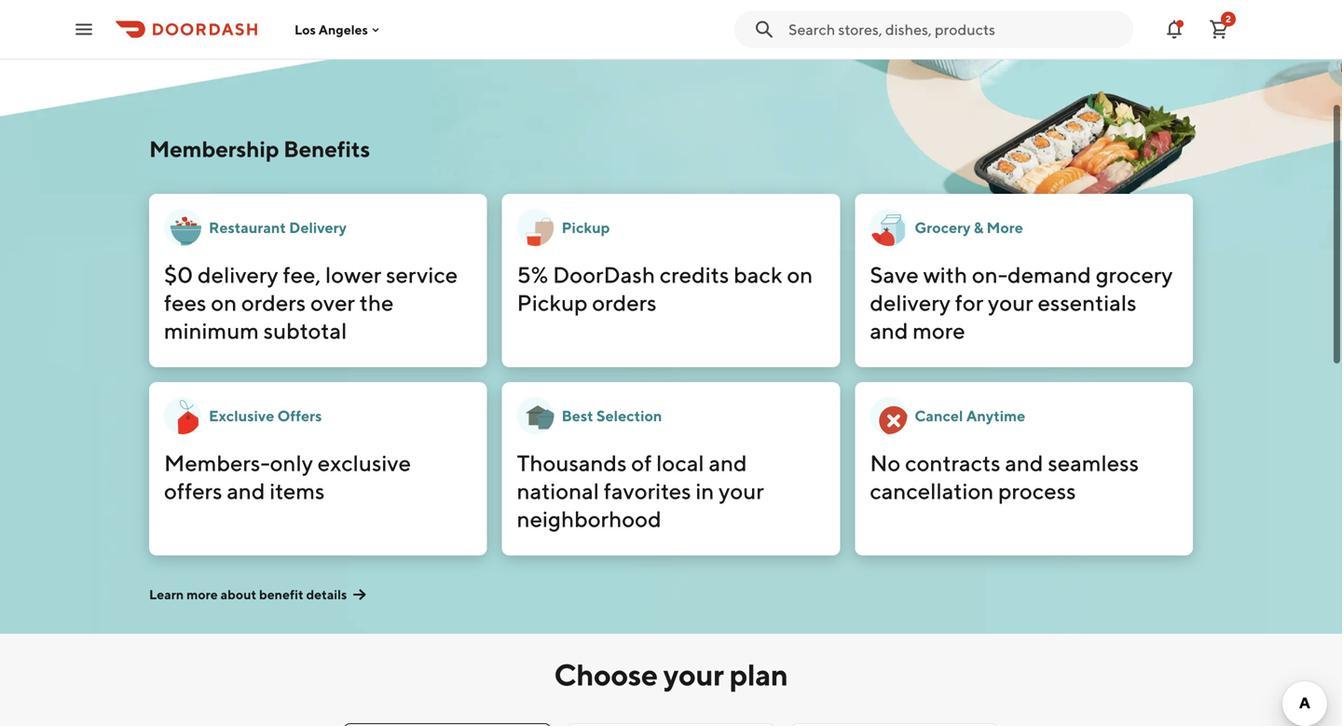 Task type: locate. For each thing, give the bounding box(es) containing it.
pickup
[[562, 219, 610, 236], [517, 289, 588, 316]]

1 horizontal spatial on
[[787, 261, 813, 288]]

delivery
[[198, 261, 278, 288], [870, 289, 951, 316]]

1 vertical spatial more
[[187, 587, 218, 602]]

orders down fee,
[[241, 289, 306, 316]]

membership benefits
[[149, 136, 370, 162]]

selection
[[597, 407, 662, 425]]

0 vertical spatial your
[[988, 289, 1033, 316]]

grocery
[[1096, 261, 1173, 288]]

and
[[870, 317, 908, 344], [709, 450, 747, 476], [1005, 450, 1044, 476], [227, 478, 265, 504]]

your
[[988, 289, 1033, 316], [719, 478, 764, 504], [664, 657, 724, 692]]

items
[[270, 478, 325, 504]]

0 vertical spatial on
[[787, 261, 813, 288]]

and down members-
[[227, 478, 265, 504]]

delivery down restaurant
[[198, 261, 278, 288]]

details
[[306, 587, 347, 602]]

your right 'in'
[[719, 478, 764, 504]]

notification bell image
[[1163, 18, 1186, 41]]

exclusive
[[318, 450, 411, 476]]

1 vertical spatial pickup
[[517, 289, 588, 316]]

cancel anytime
[[915, 407, 1026, 425]]

0 vertical spatial more
[[913, 317, 965, 344]]

pickup up doordash
[[562, 219, 610, 236]]

back
[[734, 261, 783, 288]]

more down for
[[913, 317, 965, 344]]

0 horizontal spatial orders
[[241, 289, 306, 316]]

contracts
[[905, 450, 1001, 476]]

lower
[[325, 261, 382, 288]]

demand
[[1008, 261, 1091, 288]]

your inside thousands of local and national favorites in your neighborhood
[[719, 478, 764, 504]]

0 horizontal spatial on
[[211, 289, 237, 316]]

and up process
[[1005, 450, 1044, 476]]

fee,
[[283, 261, 321, 288]]

over
[[310, 289, 355, 316]]

0 horizontal spatial more
[[187, 587, 218, 602]]

process
[[998, 478, 1076, 504]]

with
[[923, 261, 968, 288]]

seamless
[[1048, 450, 1139, 476]]

1 vertical spatial delivery
[[870, 289, 951, 316]]

orders
[[241, 289, 306, 316], [592, 289, 657, 316]]

the
[[360, 289, 394, 316]]

anytime
[[966, 407, 1026, 425]]

2
[[1226, 14, 1231, 24]]

no contracts and seamless cancellation process
[[870, 450, 1139, 504]]

1 horizontal spatial orders
[[592, 289, 657, 316]]

more right the learn
[[187, 587, 218, 602]]

1 horizontal spatial more
[[913, 317, 965, 344]]

your left plan
[[664, 657, 724, 692]]

exclusive offers
[[209, 407, 322, 425]]

0 vertical spatial delivery
[[198, 261, 278, 288]]

more
[[913, 317, 965, 344], [187, 587, 218, 602]]

your for and
[[719, 478, 764, 504]]

plan
[[730, 657, 788, 692]]

0 horizontal spatial delivery
[[198, 261, 278, 288]]

1 vertical spatial on
[[211, 289, 237, 316]]

los
[[295, 22, 316, 37]]

1 vertical spatial your
[[719, 478, 764, 504]]

choose your plan
[[554, 657, 788, 692]]

and inside thousands of local and national favorites in your neighborhood
[[709, 450, 747, 476]]

on right "back"
[[787, 261, 813, 288]]

1 horizontal spatial delivery
[[870, 289, 951, 316]]

grocery
[[915, 219, 971, 236]]

orders down doordash
[[592, 289, 657, 316]]

pickup down '5%'
[[517, 289, 588, 316]]

on up minimum
[[211, 289, 237, 316]]

2 orders from the left
[[592, 289, 657, 316]]

offers
[[277, 407, 322, 425]]

on-
[[972, 261, 1008, 288]]

angeles
[[319, 22, 368, 37]]

your inside the save with on-demand grocery delivery for your essentials and more
[[988, 289, 1033, 316]]

your down on-
[[988, 289, 1033, 316]]

delivery down the 'save'
[[870, 289, 951, 316]]

1 orders from the left
[[241, 289, 306, 316]]

and inside no contracts and seamless cancellation process
[[1005, 450, 1044, 476]]

and down the 'save'
[[870, 317, 908, 344]]

more
[[987, 219, 1023, 236]]

and up 'in'
[[709, 450, 747, 476]]

only
[[270, 450, 313, 476]]

about
[[221, 587, 256, 602]]

on inside $0 delivery fee, lower service fees on orders over the minimum subtotal
[[211, 289, 237, 316]]

on
[[787, 261, 813, 288], [211, 289, 237, 316]]



Task type: describe. For each thing, give the bounding box(es) containing it.
$0 delivery fee, lower service fees on orders over the minimum subtotal
[[164, 261, 458, 344]]

on inside the 5% doordash credits back on pickup orders
[[787, 261, 813, 288]]

cancel
[[915, 407, 963, 425]]

delivery
[[289, 219, 347, 236]]

benefits
[[284, 136, 370, 162]]

members-only exclusive offers and items
[[164, 450, 411, 504]]

national
[[517, 478, 599, 504]]

restaurant
[[209, 219, 286, 236]]

thousands
[[517, 450, 627, 476]]

no
[[870, 450, 901, 476]]

$0
[[164, 261, 193, 288]]

offers
[[164, 478, 222, 504]]

5% doordash credits back on pickup orders
[[517, 261, 813, 316]]

neighborhood
[[517, 506, 662, 532]]

and inside members-only exclusive offers and items
[[227, 478, 265, 504]]

los angeles button
[[295, 22, 383, 37]]

delivery inside $0 delivery fee, lower service fees on orders over the minimum subtotal
[[198, 261, 278, 288]]

pickup inside the 5% doordash credits back on pickup orders
[[517, 289, 588, 316]]

learn
[[149, 587, 184, 602]]

fees
[[164, 289, 206, 316]]

exclusive
[[209, 407, 274, 425]]

save
[[870, 261, 919, 288]]

in
[[696, 478, 714, 504]]

benefit
[[259, 587, 304, 602]]

save with on-demand grocery delivery for your essentials and more
[[870, 261, 1173, 344]]

learn more about benefit details
[[149, 587, 347, 602]]

credits
[[660, 261, 729, 288]]

orders inside $0 delivery fee, lower service fees on orders over the minimum subtotal
[[241, 289, 306, 316]]

thousands of local and national favorites in your neighborhood
[[517, 450, 764, 532]]

choose
[[554, 657, 658, 692]]

for
[[955, 289, 984, 316]]

Store search: begin typing to search for stores available on DoorDash text field
[[789, 19, 1122, 40]]

delivery inside the save with on-demand grocery delivery for your essentials and more
[[870, 289, 951, 316]]

subtotal
[[264, 317, 347, 344]]

1 items, open order cart image
[[1208, 18, 1230, 41]]

local
[[656, 450, 704, 476]]

minimum
[[164, 317, 259, 344]]

members-
[[164, 450, 270, 476]]

los angeles
[[295, 22, 368, 37]]

membership
[[149, 136, 279, 162]]

orders inside the 5% doordash credits back on pickup orders
[[592, 289, 657, 316]]

cancellation
[[870, 478, 994, 504]]

of
[[631, 450, 652, 476]]

&
[[974, 219, 984, 236]]

your for demand
[[988, 289, 1033, 316]]

and inside the save with on-demand grocery delivery for your essentials and more
[[870, 317, 908, 344]]

service
[[386, 261, 458, 288]]

grocery & more
[[915, 219, 1023, 236]]

favorites
[[604, 478, 691, 504]]

5%
[[517, 261, 548, 288]]

0 vertical spatial pickup
[[562, 219, 610, 236]]

best
[[562, 407, 593, 425]]

more inside the save with on-demand grocery delivery for your essentials and more
[[913, 317, 965, 344]]

best selection
[[562, 407, 662, 425]]

2 vertical spatial your
[[664, 657, 724, 692]]

restaurant delivery
[[209, 219, 347, 236]]

essentials
[[1038, 289, 1137, 316]]

open menu image
[[73, 18, 95, 41]]

doordash
[[553, 261, 655, 288]]

2 button
[[1201, 11, 1238, 48]]



Task type: vqa. For each thing, say whether or not it's contained in the screenshot.
orders in the $0 delivery fee, lower service fees on orders over the minimum subtotal
yes



